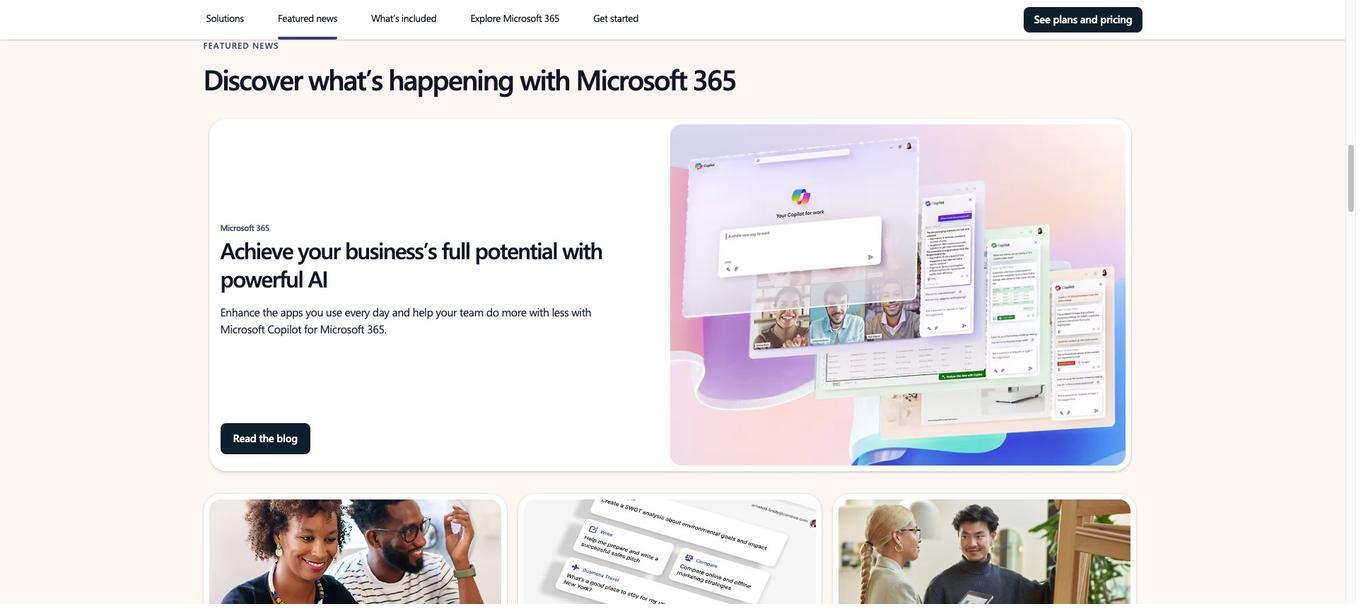 Task type: locate. For each thing, give the bounding box(es) containing it.
with
[[520, 60, 570, 98], [562, 234, 602, 265]]

featured news image
[[278, 37, 337, 40]]

discover
[[203, 60, 302, 98]]

two people sitting side by side image
[[670, 124, 1125, 466]]

see plans and pricing link
[[1024, 7, 1142, 33]]

read the blog
[[233, 431, 298, 445]]

happening
[[388, 60, 513, 98]]

achieve
[[220, 234, 293, 265]]

in page navigation element
[[136, 0, 1210, 40]]

microsoft
[[576, 60, 687, 98]]

ai
[[308, 263, 327, 293]]

0 vertical spatial with
[[520, 60, 570, 98]]

see plans and pricing
[[1034, 12, 1132, 26]]

1 vertical spatial with
[[562, 234, 602, 265]]

your
[[298, 234, 340, 265]]

what's
[[308, 60, 382, 98]]

powerful
[[220, 263, 303, 293]]

blog
[[277, 431, 298, 445]]



Task type: vqa. For each thing, say whether or not it's contained in the screenshot.
AI
yes



Task type: describe. For each thing, give the bounding box(es) containing it.
read
[[233, 431, 256, 445]]

achieve your business's full potential with powerful ai
[[220, 234, 602, 293]]

an graphic image of different window showing travel vlog in between image
[[209, 500, 501, 605]]

pricing
[[1100, 12, 1132, 26]]

discover what's happening with microsoft 365
[[203, 60, 736, 98]]

with inside achieve your business's full potential with powerful ai
[[562, 234, 602, 265]]

plans
[[1053, 12, 1078, 26]]

two persons discussing with one person holding a tablet image
[[839, 500, 1131, 605]]

and
[[1080, 12, 1098, 26]]

the
[[259, 431, 274, 445]]

business's
[[345, 234, 437, 265]]

365
[[693, 60, 736, 98]]

potential
[[475, 234, 557, 265]]

see
[[1034, 12, 1051, 26]]

read the blog link
[[220, 424, 310, 455]]

window for bing is open with sample info in dialog boxes image
[[524, 500, 816, 605]]

full
[[442, 234, 470, 265]]



